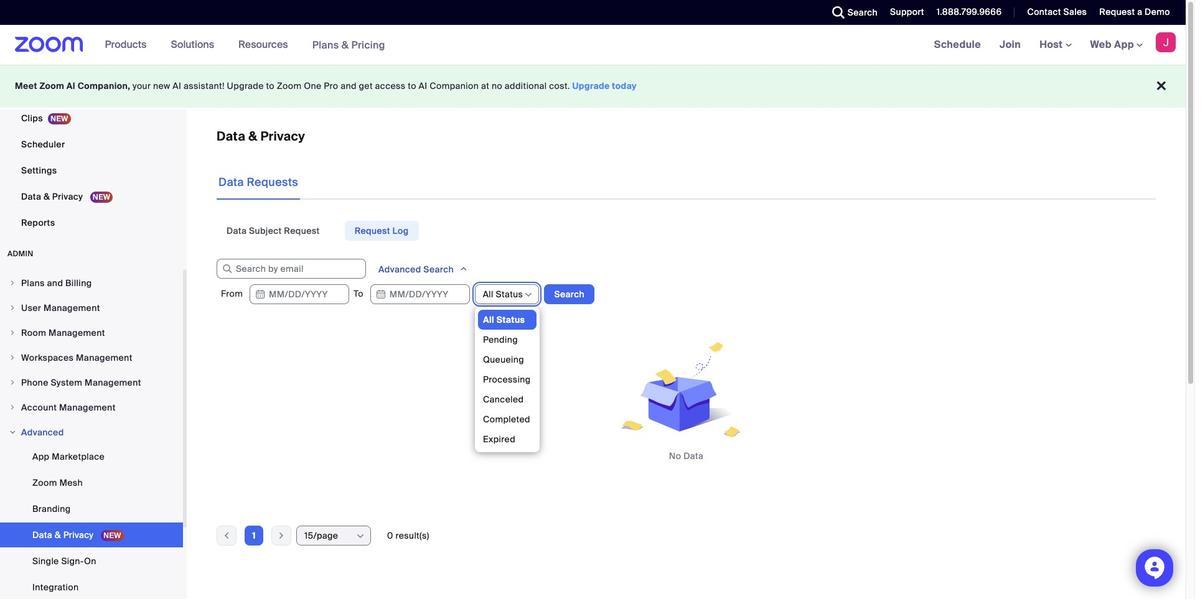 Task type: locate. For each thing, give the bounding box(es) containing it.
to
[[266, 80, 275, 92], [408, 80, 417, 92]]

1 vertical spatial advanced
[[21, 427, 64, 438]]

all status left hide options icon at left
[[483, 289, 523, 300]]

meet zoom ai companion, footer
[[0, 65, 1186, 108]]

1 horizontal spatial request
[[355, 225, 390, 237]]

all status up pending
[[483, 315, 525, 326]]

management for room management
[[49, 328, 105, 339]]

clips
[[21, 113, 43, 124]]

zoom mesh link
[[0, 471, 183, 496]]

0 vertical spatial right image
[[9, 354, 16, 362]]

companion,
[[78, 80, 130, 92]]

2 vertical spatial privacy
[[63, 530, 94, 541]]

plans up meet zoom ai companion, your new ai assistant! upgrade to zoom one pro and get access to ai companion at no additional cost. upgrade today
[[312, 38, 339, 51]]

single sign-on
[[32, 556, 96, 567]]

& down branding
[[55, 530, 61, 541]]

right image left account
[[9, 404, 16, 412]]

data & privacy down settings at the left top of page
[[21, 191, 85, 202]]

5 right image from the top
[[9, 429, 16, 437]]

management for workspaces management
[[76, 353, 132, 364]]

right image inside 'account management' menu item
[[9, 404, 16, 412]]

right image inside plans and billing menu item
[[9, 280, 16, 287]]

15/page
[[305, 531, 338, 542]]

data & privacy link
[[0, 184, 183, 209], [0, 523, 183, 548]]

privacy inside personal menu menu
[[52, 191, 83, 202]]

2 right image from the top
[[9, 305, 16, 312]]

data subject request tab
[[217, 221, 330, 241]]

data
[[217, 128, 246, 144], [219, 175, 244, 190], [21, 191, 41, 202], [227, 225, 247, 237], [684, 451, 704, 462], [32, 530, 52, 541]]

new
[[153, 80, 170, 92]]

management down billing
[[44, 303, 100, 314]]

show options image
[[356, 532, 366, 542]]

data inside personal menu menu
[[21, 191, 41, 202]]

app inside meetings navigation
[[1115, 38, 1135, 51]]

settings
[[21, 165, 57, 176]]

& left pricing
[[342, 38, 349, 51]]

phone
[[21, 377, 48, 389]]

right image
[[9, 280, 16, 287], [9, 305, 16, 312], [9, 329, 16, 337], [9, 379, 16, 387], [9, 429, 16, 437]]

1 vertical spatial status
[[497, 315, 525, 326]]

right image inside workspaces management menu item
[[9, 354, 16, 362]]

right image
[[9, 354, 16, 362], [9, 404, 16, 412]]

1 right image from the top
[[9, 280, 16, 287]]

advanced search
[[379, 264, 456, 275]]

2 all from the top
[[483, 315, 494, 326]]

request a demo
[[1100, 6, 1171, 17]]

app marketplace
[[32, 452, 105, 463]]

phone system management
[[21, 377, 141, 389]]

right image for plans
[[9, 280, 16, 287]]

management down the phone system management menu item
[[59, 402, 116, 414]]

1 vertical spatial privacy
[[52, 191, 83, 202]]

branding link
[[0, 497, 183, 522]]

search left support
[[848, 7, 878, 18]]

request left log at top left
[[355, 225, 390, 237]]

web app button
[[1091, 38, 1143, 51]]

reports link
[[0, 211, 183, 235]]

search button
[[823, 0, 881, 25], [545, 285, 595, 305]]

request right subject at the top left
[[284, 225, 320, 237]]

&
[[342, 38, 349, 51], [249, 128, 258, 144], [44, 191, 50, 202], [55, 530, 61, 541]]

privacy up sign- at the bottom left of page
[[63, 530, 94, 541]]

Date Picker text field
[[370, 285, 470, 305]]

0 vertical spatial plans
[[312, 38, 339, 51]]

data up single at the left bottom
[[32, 530, 52, 541]]

no data
[[669, 451, 704, 462]]

0 horizontal spatial search button
[[545, 285, 595, 305]]

3 right image from the top
[[9, 329, 16, 337]]

& inside advanced menu
[[55, 530, 61, 541]]

0 horizontal spatial upgrade
[[227, 80, 264, 92]]

reports
[[21, 217, 55, 229]]

data & privacy inside personal menu menu
[[21, 191, 85, 202]]

advanced inside menu item
[[21, 427, 64, 438]]

0 vertical spatial app
[[1115, 38, 1135, 51]]

all
[[483, 289, 494, 300], [483, 315, 494, 326]]

privacy up requests at the left top of page
[[261, 128, 305, 144]]

2 all status from the top
[[483, 315, 525, 326]]

right image for account management
[[9, 404, 16, 412]]

banner containing products
[[0, 25, 1186, 65]]

data subject request
[[227, 225, 320, 237]]

web
[[1091, 38, 1112, 51]]

and left get
[[341, 80, 357, 92]]

a
[[1138, 6, 1143, 17]]

no
[[669, 451, 682, 462]]

0 vertical spatial privacy
[[261, 128, 305, 144]]

plans up "user"
[[21, 278, 45, 289]]

1 horizontal spatial to
[[408, 80, 417, 92]]

& down settings at the left top of page
[[44, 191, 50, 202]]

search button left support
[[823, 0, 881, 25]]

companion
[[430, 80, 479, 92]]

ai right new
[[173, 80, 181, 92]]

0 horizontal spatial to
[[266, 80, 275, 92]]

data & privacy link up 'reports' 'link'
[[0, 184, 183, 209]]

demo
[[1145, 6, 1171, 17]]

0 vertical spatial status
[[496, 289, 523, 300]]

0 vertical spatial and
[[341, 80, 357, 92]]

2 right image from the top
[[9, 404, 16, 412]]

0 vertical spatial advanced
[[379, 264, 421, 275]]

app
[[1115, 38, 1135, 51], [32, 452, 49, 463]]

0 horizontal spatial ai
[[67, 80, 75, 92]]

0 horizontal spatial advanced
[[21, 427, 64, 438]]

data & privacy up single sign-on
[[32, 530, 96, 541]]

1 horizontal spatial search button
[[823, 0, 881, 25]]

account management
[[21, 402, 116, 414]]

1 vertical spatial all status
[[483, 315, 525, 326]]

scheduler
[[21, 139, 65, 150]]

and inside meet zoom ai companion, footer
[[341, 80, 357, 92]]

app right "web"
[[1115, 38, 1135, 51]]

1 upgrade from the left
[[227, 80, 264, 92]]

ai left the companion
[[419, 80, 428, 92]]

status left hide options icon at left
[[496, 289, 523, 300]]

room
[[21, 328, 46, 339]]

0 horizontal spatial request
[[284, 225, 320, 237]]

search button right hide options icon at left
[[545, 285, 595, 305]]

1.888.799.9666
[[937, 6, 1002, 17]]

app inside advanced menu
[[32, 452, 49, 463]]

upgrade down product information navigation
[[227, 80, 264, 92]]

1.888.799.9666 button
[[928, 0, 1005, 25], [937, 6, 1002, 17]]

pro
[[324, 80, 338, 92]]

data & privacy inside advanced menu
[[32, 530, 96, 541]]

1 horizontal spatial upgrade
[[573, 80, 610, 92]]

and inside menu item
[[47, 278, 63, 289]]

1 vertical spatial search
[[424, 264, 454, 275]]

data & privacy up data requests tab
[[217, 128, 305, 144]]

2 horizontal spatial ai
[[419, 80, 428, 92]]

banner
[[0, 25, 1186, 65]]

0 horizontal spatial plans
[[21, 278, 45, 289]]

ai
[[67, 80, 75, 92], [173, 80, 181, 92], [419, 80, 428, 92]]

1 vertical spatial all
[[483, 315, 494, 326]]

support
[[891, 6, 925, 17]]

0 vertical spatial search
[[848, 7, 878, 18]]

& up data requests tab
[[249, 128, 258, 144]]

tabs of data requests tab list
[[217, 221, 419, 241]]

0 vertical spatial all
[[483, 289, 494, 300]]

search left up icon
[[424, 264, 454, 275]]

zoom left the one
[[277, 80, 302, 92]]

1 all from the top
[[483, 289, 494, 300]]

1 vertical spatial and
[[47, 278, 63, 289]]

2 horizontal spatial request
[[1100, 6, 1136, 17]]

data inside tab list
[[227, 225, 247, 237]]

zoom right meet
[[40, 80, 64, 92]]

1 vertical spatial data & privacy
[[21, 191, 85, 202]]

management inside menu item
[[44, 303, 100, 314]]

right image for phone
[[9, 379, 16, 387]]

all left hide options icon at left
[[483, 289, 494, 300]]

1 horizontal spatial ai
[[173, 80, 181, 92]]

pricing
[[352, 38, 385, 51]]

room management menu item
[[0, 321, 183, 345]]

2 upgrade from the left
[[573, 80, 610, 92]]

list box
[[478, 310, 536, 470]]

to down resources dropdown button
[[266, 80, 275, 92]]

status up pending
[[497, 315, 525, 326]]

right image left workspaces
[[9, 354, 16, 362]]

advanced inside dropdown button
[[379, 264, 421, 275]]

all status inside list box
[[483, 315, 525, 326]]

admin
[[7, 249, 33, 259]]

data & privacy link down branding "link"
[[0, 523, 183, 548]]

right image inside room management menu item
[[9, 329, 16, 337]]

1 horizontal spatial plans
[[312, 38, 339, 51]]

1 right image from the top
[[9, 354, 16, 362]]

and
[[341, 80, 357, 92], [47, 278, 63, 289]]

1 vertical spatial right image
[[9, 404, 16, 412]]

all status
[[483, 289, 523, 300], [483, 315, 525, 326]]

profile picture image
[[1157, 32, 1176, 52]]

management for user management
[[44, 303, 100, 314]]

1 vertical spatial app
[[32, 452, 49, 463]]

2 vertical spatial data & privacy
[[32, 530, 96, 541]]

privacy inside advanced menu
[[63, 530, 94, 541]]

zoom mesh
[[32, 478, 83, 489]]

status
[[496, 289, 523, 300], [497, 315, 525, 326]]

management up workspaces management
[[49, 328, 105, 339]]

1 data & privacy link from the top
[[0, 184, 183, 209]]

advanced up date picker text box on the left of the page
[[379, 264, 421, 275]]

right image inside the phone system management menu item
[[9, 379, 16, 387]]

advanced menu
[[0, 445, 183, 600]]

plans
[[312, 38, 339, 51], [21, 278, 45, 289]]

15/page button
[[305, 527, 355, 546]]

plans and billing
[[21, 278, 92, 289]]

Search by email text field
[[217, 259, 366, 279]]

expired
[[483, 434, 516, 445]]

2 vertical spatial search
[[555, 289, 585, 300]]

privacy up 'reports' 'link'
[[52, 191, 83, 202]]

to right access
[[408, 80, 417, 92]]

1 horizontal spatial and
[[341, 80, 357, 92]]

upgrade right cost.
[[573, 80, 610, 92]]

0 vertical spatial search button
[[823, 0, 881, 25]]

app up zoom mesh
[[32, 452, 49, 463]]

zoom left mesh
[[32, 478, 57, 489]]

management up the phone system management menu item
[[76, 353, 132, 364]]

ai left companion,
[[67, 80, 75, 92]]

1 vertical spatial data & privacy link
[[0, 523, 183, 548]]

data left subject at the top left
[[227, 225, 247, 237]]

0 horizontal spatial search
[[424, 264, 454, 275]]

0 horizontal spatial and
[[47, 278, 63, 289]]

and left billing
[[47, 278, 63, 289]]

additional
[[505, 80, 547, 92]]

advanced for advanced search
[[379, 264, 421, 275]]

mesh
[[59, 478, 83, 489]]

request left a
[[1100, 6, 1136, 17]]

1 horizontal spatial advanced
[[379, 264, 421, 275]]

hide options image
[[524, 290, 534, 300]]

search
[[848, 7, 878, 18], [424, 264, 454, 275], [555, 289, 585, 300]]

user management menu item
[[0, 296, 183, 320]]

0 horizontal spatial app
[[32, 452, 49, 463]]

contact
[[1028, 6, 1062, 17]]

search right hide options icon at left
[[555, 289, 585, 300]]

join link
[[991, 25, 1031, 65]]

right image inside user management menu item
[[9, 305, 16, 312]]

plans inside plans and billing menu item
[[21, 278, 45, 289]]

all up pending
[[483, 315, 494, 326]]

data up reports
[[21, 191, 41, 202]]

pending
[[483, 334, 518, 346]]

advanced down account
[[21, 427, 64, 438]]

plans & pricing link
[[312, 38, 385, 51], [312, 38, 385, 51]]

plans inside product information navigation
[[312, 38, 339, 51]]

0 vertical spatial all status
[[483, 289, 523, 300]]

1 horizontal spatial app
[[1115, 38, 1135, 51]]

1 vertical spatial plans
[[21, 278, 45, 289]]

0 vertical spatial data & privacy link
[[0, 184, 183, 209]]

4 right image from the top
[[9, 379, 16, 387]]



Task type: vqa. For each thing, say whether or not it's contained in the screenshot.
'Upgrade Today' link
yes



Task type: describe. For each thing, give the bounding box(es) containing it.
schedule
[[935, 38, 982, 51]]

0
[[387, 531, 393, 542]]

no
[[492, 80, 503, 92]]

data up data requests tab
[[217, 128, 246, 144]]

request log tab
[[345, 221, 419, 241]]

completed
[[483, 414, 530, 425]]

resources
[[239, 38, 288, 51]]

data left requests at the left top of page
[[219, 175, 244, 190]]

meet
[[15, 80, 37, 92]]

search inside dropdown button
[[424, 264, 454, 275]]

integration link
[[0, 575, 183, 600]]

admin menu menu
[[0, 272, 183, 600]]

host
[[1040, 38, 1066, 51]]

previous page image
[[217, 531, 236, 542]]

0 vertical spatial data & privacy
[[217, 128, 305, 144]]

room management
[[21, 328, 105, 339]]

today
[[612, 80, 637, 92]]

list box containing all status
[[478, 310, 536, 470]]

join
[[1000, 38, 1021, 51]]

requests
[[247, 175, 298, 190]]

2 horizontal spatial search
[[848, 7, 878, 18]]

all status button
[[483, 285, 523, 304]]

request for request log
[[355, 225, 390, 237]]

result(s)
[[396, 531, 429, 542]]

meet zoom ai companion, your new ai assistant! upgrade to zoom one pro and get access to ai companion at no additional cost. upgrade today
[[15, 80, 637, 92]]

solutions button
[[171, 25, 220, 65]]

one
[[304, 80, 322, 92]]

phone system management menu item
[[0, 371, 183, 395]]

assistant!
[[184, 80, 225, 92]]

to
[[354, 288, 366, 299]]

next page image
[[272, 531, 291, 542]]

sign-
[[61, 556, 84, 567]]

resources button
[[239, 25, 294, 65]]

schedule link
[[925, 25, 991, 65]]

marketplace
[[52, 452, 105, 463]]

management down workspaces management menu item
[[85, 377, 141, 389]]

1 vertical spatial search button
[[545, 285, 595, 305]]

1 all status from the top
[[483, 289, 523, 300]]

products button
[[105, 25, 152, 65]]

account management menu item
[[0, 396, 183, 420]]

workspaces management
[[21, 353, 132, 364]]

right image for workspaces management
[[9, 354, 16, 362]]

zoom inside "link"
[[32, 478, 57, 489]]

all inside list box
[[483, 315, 494, 326]]

request log
[[355, 225, 409, 237]]

user management
[[21, 303, 100, 314]]

integration
[[32, 582, 79, 594]]

your
[[133, 80, 151, 92]]

products
[[105, 38, 147, 51]]

product information navigation
[[96, 25, 395, 65]]

plans for plans & pricing
[[312, 38, 339, 51]]

processing
[[483, 374, 531, 386]]

get
[[359, 80, 373, 92]]

2 ai from the left
[[173, 80, 181, 92]]

meetings navigation
[[925, 25, 1186, 65]]

system
[[51, 377, 82, 389]]

zoom logo image
[[15, 37, 83, 52]]

single
[[32, 556, 59, 567]]

plans for plans and billing
[[21, 278, 45, 289]]

workspaces
[[21, 353, 74, 364]]

app marketplace link
[[0, 445, 183, 470]]

up image
[[459, 263, 468, 275]]

upgrade today link
[[573, 80, 637, 92]]

clips link
[[0, 106, 183, 131]]

solutions
[[171, 38, 214, 51]]

subject
[[249, 225, 282, 237]]

plans and billing menu item
[[0, 272, 183, 295]]

1 ai from the left
[[67, 80, 75, 92]]

personal menu menu
[[0, 0, 183, 237]]

scheduler link
[[0, 132, 183, 157]]

data right no
[[684, 451, 704, 462]]

1 horizontal spatial search
[[555, 289, 585, 300]]

at
[[481, 80, 490, 92]]

1 button
[[245, 526, 263, 546]]

data requests tab
[[217, 165, 300, 200]]

access
[[375, 80, 406, 92]]

right image inside advanced menu item
[[9, 429, 16, 437]]

advanced for advanced
[[21, 427, 64, 438]]

& inside product information navigation
[[342, 38, 349, 51]]

2 data & privacy link from the top
[[0, 523, 183, 548]]

plans & pricing
[[312, 38, 385, 51]]

status inside "dropdown button"
[[496, 289, 523, 300]]

log
[[393, 225, 409, 237]]

host button
[[1040, 38, 1072, 51]]

on
[[84, 556, 96, 567]]

right image for user
[[9, 305, 16, 312]]

branding
[[32, 504, 71, 515]]

web app
[[1091, 38, 1135, 51]]

1
[[252, 531, 256, 542]]

1 to from the left
[[266, 80, 275, 92]]

queueing
[[483, 354, 524, 366]]

billing
[[65, 278, 92, 289]]

data requests
[[219, 175, 298, 190]]

cost.
[[549, 80, 570, 92]]

settings link
[[0, 158, 183, 183]]

workspaces management menu item
[[0, 346, 183, 370]]

account
[[21, 402, 57, 414]]

& inside personal menu menu
[[44, 191, 50, 202]]

Date Picker text field
[[250, 285, 349, 305]]

advanced search button
[[369, 259, 478, 280]]

0 result(s)
[[387, 531, 429, 542]]

side navigation navigation
[[0, 0, 187, 600]]

right image for room
[[9, 329, 16, 337]]

management for account management
[[59, 402, 116, 414]]

all inside the all status "dropdown button"
[[483, 289, 494, 300]]

canceled
[[483, 394, 524, 405]]

3 ai from the left
[[419, 80, 428, 92]]

advanced menu item
[[0, 421, 183, 445]]

user
[[21, 303, 41, 314]]

from
[[221, 288, 245, 299]]

request for request a demo
[[1100, 6, 1136, 17]]

2 to from the left
[[408, 80, 417, 92]]

sales
[[1064, 6, 1088, 17]]

status inside list box
[[497, 315, 525, 326]]

data inside advanced menu
[[32, 530, 52, 541]]

single sign-on link
[[0, 549, 183, 574]]



